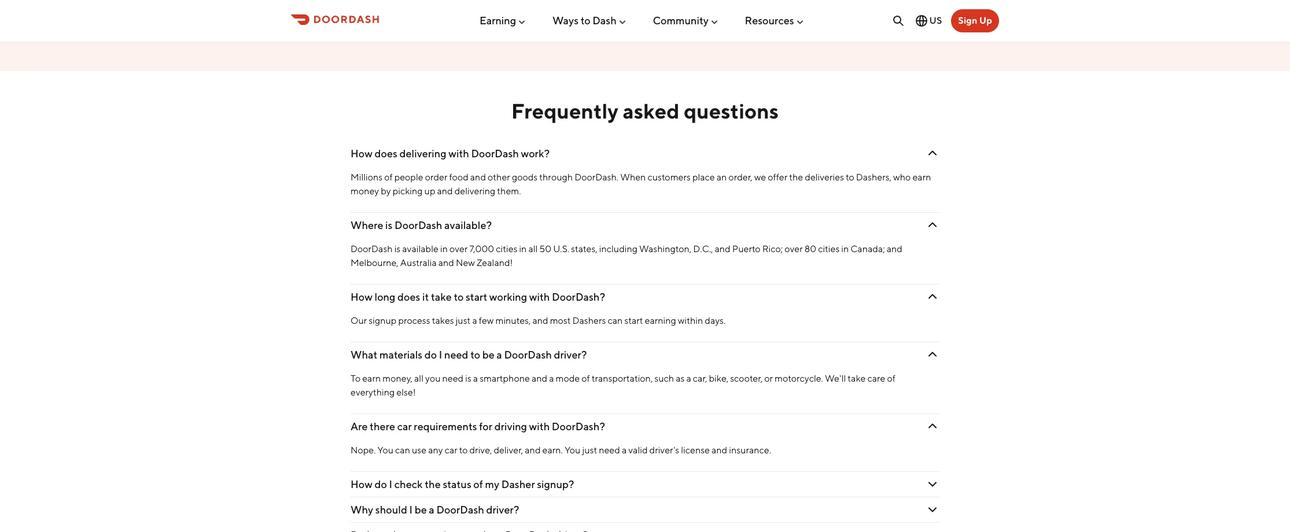 Task type: describe. For each thing, give the bounding box(es) containing it.
up
[[424, 186, 435, 197]]

available
[[402, 244, 439, 255]]

resources link
[[745, 10, 805, 31]]

i for be
[[409, 504, 413, 516]]

earn.
[[542, 445, 563, 456]]

my
[[485, 478, 499, 491]]

all inside to earn money, all you need is a smartphone and a mode of transportation, such as a car, bike, scooter, or motorcycle. we'll take care of everything else!
[[414, 373, 424, 384]]

all inside doordash is available in over 7,000 cities in all 50 u.s. states, including washington, d.c., and puerto rico; over 80 cities in canada; and melbourne, australia and new zealand!
[[528, 244, 538, 255]]

doordash inside doordash is available in over 7,000 cities in all 50 u.s. states, including washington, d.c., and puerto rico; over 80 cities in canada; and melbourne, australia and new zealand!
[[351, 244, 393, 255]]

money
[[351, 186, 379, 197]]

a down what materials do i need to be a doordash driver?
[[473, 373, 478, 384]]

nope.
[[351, 445, 376, 456]]

our
[[351, 315, 367, 326]]

to left the drive, on the bottom of page
[[459, 445, 468, 456]]

work?
[[521, 147, 550, 160]]

community link
[[653, 10, 719, 31]]

nope. you can use any car to drive, deliver, and earn. you just need a valid driver's license and insurance.
[[351, 445, 771, 456]]

them.
[[497, 186, 521, 197]]

most
[[550, 315, 571, 326]]

ways
[[552, 14, 579, 26]]

license
[[681, 445, 710, 456]]

questions
[[684, 98, 779, 123]]

1 cities from the left
[[496, 244, 517, 255]]

chevron down image for how do i check the status of my dasher signup?
[[926, 478, 940, 491]]

of inside millions of people order food and other goods through doordash. when customers place an order, we offer the deliveries to dashers, who earn money by picking up and delivering them.
[[384, 172, 393, 183]]

why should i be a doordash driver?
[[351, 504, 519, 516]]

0 vertical spatial driver?
[[554, 349, 587, 361]]

resources
[[745, 14, 794, 26]]

and right 'food'
[[470, 172, 486, 183]]

chevron down image for what materials do i need to be a doordash driver?
[[926, 348, 940, 362]]

0 vertical spatial car
[[397, 421, 412, 433]]

by
[[381, 186, 391, 197]]

driver's
[[649, 445, 679, 456]]

doordash up smartphone
[[504, 349, 552, 361]]

1 vertical spatial driver?
[[486, 504, 519, 516]]

a right "as"
[[686, 373, 691, 384]]

dasher
[[501, 478, 535, 491]]

dashers
[[572, 315, 606, 326]]

0 vertical spatial need
[[444, 349, 468, 361]]

available?
[[444, 219, 492, 231]]

care
[[868, 373, 885, 384]]

0 vertical spatial doordash?
[[552, 291, 605, 303]]

for
[[479, 421, 492, 433]]

melbourne,
[[351, 257, 399, 268]]

everything
[[351, 387, 395, 398]]

customers
[[648, 172, 691, 183]]

order
[[425, 172, 447, 183]]

a left few
[[472, 315, 477, 326]]

i for check
[[389, 478, 392, 491]]

1 vertical spatial be
[[415, 504, 427, 516]]

earning
[[645, 315, 676, 326]]

1 you from the left
[[378, 445, 393, 456]]

place
[[692, 172, 715, 183]]

1 horizontal spatial does
[[398, 291, 420, 303]]

2 in from the left
[[519, 244, 527, 255]]

status
[[443, 478, 471, 491]]

asked
[[623, 98, 680, 123]]

chevron down image for are there car requirements for driving with doordash?
[[926, 420, 940, 434]]

and right up
[[437, 186, 453, 197]]

and right canada;
[[887, 244, 903, 255]]

doordash down how do i check the status of my dasher signup?
[[436, 504, 484, 516]]

motorcycle.
[[775, 373, 823, 384]]

and right the license
[[712, 445, 727, 456]]

millions
[[351, 172, 383, 183]]

canada;
[[851, 244, 885, 255]]

80
[[805, 244, 816, 255]]

2 you from the left
[[565, 445, 581, 456]]

need inside to earn money, all you need is a smartphone and a mode of transportation, such as a car, bike, scooter, or motorcycle. we'll take care of everything else!
[[442, 373, 464, 384]]

a left valid
[[622, 445, 627, 456]]

people
[[394, 172, 423, 183]]

what
[[351, 349, 377, 361]]

delivering inside millions of people order food and other goods through doordash. when customers place an order, we offer the deliveries to dashers, who earn money by picking up and delivering them.
[[455, 186, 495, 197]]

process
[[398, 315, 430, 326]]

food
[[449, 172, 468, 183]]

0 vertical spatial start
[[466, 291, 487, 303]]

bike,
[[709, 373, 729, 384]]

2 cities from the left
[[818, 244, 840, 255]]

how for how long does it take to start working with doordash?
[[351, 291, 373, 303]]

doordash.
[[575, 172, 619, 183]]

chevron down image for where is doordash available?
[[926, 218, 940, 232]]

1 vertical spatial car
[[445, 445, 457, 456]]

such
[[655, 373, 674, 384]]

1 vertical spatial do
[[375, 478, 387, 491]]

smartphone
[[480, 373, 530, 384]]

few
[[479, 315, 494, 326]]

how long does it take to start working with doordash?
[[351, 291, 605, 303]]

and left most
[[533, 315, 548, 326]]

us
[[930, 15, 942, 26]]

how for how does delivering with doordash work?
[[351, 147, 373, 160]]

0 vertical spatial just
[[456, 315, 471, 326]]

is inside to earn money, all you need is a smartphone and a mode of transportation, such as a car, bike, scooter, or motorcycle. we'll take care of everything else!
[[465, 373, 471, 384]]

up
[[979, 15, 992, 26]]

what materials do i need to be a doordash driver?
[[351, 349, 587, 361]]

through
[[539, 172, 573, 183]]

earn inside to earn money, all you need is a smartphone and a mode of transportation, such as a car, bike, scooter, or motorcycle. we'll take care of everything else!
[[362, 373, 381, 384]]

goods
[[512, 172, 538, 183]]

order,
[[729, 172, 752, 183]]

1 over from the left
[[450, 244, 468, 255]]

there
[[370, 421, 395, 433]]

1 in from the left
[[440, 244, 448, 255]]

long
[[375, 291, 395, 303]]

doordash up other
[[471, 147, 519, 160]]

or
[[764, 373, 773, 384]]

doordash is available in over 7,000 cities in all 50 u.s. states, including washington, d.c., and puerto rico; over 80 cities in canada; and melbourne, australia and new zealand!
[[351, 244, 903, 268]]

we'll
[[825, 373, 846, 384]]

puerto
[[732, 244, 761, 255]]

rico;
[[762, 244, 783, 255]]

should
[[375, 504, 407, 516]]

we
[[754, 172, 766, 183]]

0 vertical spatial can
[[608, 315, 623, 326]]

a down how do i check the status of my dasher signup?
[[429, 504, 434, 516]]

including
[[599, 244, 638, 255]]

sign up button
[[951, 9, 999, 32]]

deliveries
[[805, 172, 844, 183]]

dash
[[593, 14, 617, 26]]



Task type: locate. For each thing, give the bounding box(es) containing it.
to
[[581, 14, 590, 26], [846, 172, 854, 183], [454, 291, 464, 303], [470, 349, 480, 361], [459, 445, 468, 456]]

how up why
[[351, 478, 373, 491]]

0 horizontal spatial over
[[450, 244, 468, 255]]

in left 50
[[519, 244, 527, 255]]

requirements
[[414, 421, 477, 433]]

earn right who
[[913, 172, 931, 183]]

be up smartphone
[[482, 349, 495, 361]]

doordash? up nope. you can use any car to drive, deliver, and earn. you just need a valid driver's license and insurance.
[[552, 421, 605, 433]]

ways to dash link
[[552, 10, 627, 31]]

how up millions on the top of page
[[351, 147, 373, 160]]

0 vertical spatial with
[[448, 147, 469, 160]]

all
[[528, 244, 538, 255], [414, 373, 424, 384]]

to inside millions of people order food and other goods through doordash. when customers place an order, we offer the deliveries to dashers, who earn money by picking up and delivering them.
[[846, 172, 854, 183]]

6 chevron down image from the top
[[926, 478, 940, 491]]

materials
[[379, 349, 422, 361]]

insurance.
[[729, 445, 771, 456]]

minutes,
[[496, 315, 531, 326]]

0 vertical spatial be
[[482, 349, 495, 361]]

need down takes at left bottom
[[444, 349, 468, 361]]

doordash? up dashers
[[552, 291, 605, 303]]

2 vertical spatial how
[[351, 478, 373, 491]]

1 vertical spatial with
[[529, 291, 550, 303]]

0 vertical spatial earn
[[913, 172, 931, 183]]

the inside millions of people order food and other goods through doordash. when customers place an order, we offer the deliveries to dashers, who earn money by picking up and delivering them.
[[789, 172, 803, 183]]

1 horizontal spatial over
[[785, 244, 803, 255]]

0 vertical spatial i
[[439, 349, 442, 361]]

1 vertical spatial is
[[394, 244, 401, 255]]

0 horizontal spatial delivering
[[399, 147, 446, 160]]

use
[[412, 445, 426, 456]]

do up should
[[375, 478, 387, 491]]

scooter,
[[730, 373, 763, 384]]

just right the earn.
[[582, 445, 597, 456]]

0 vertical spatial does
[[375, 147, 397, 160]]

can
[[608, 315, 623, 326], [395, 445, 410, 456]]

dashers,
[[856, 172, 892, 183]]

driving
[[494, 421, 527, 433]]

and left the earn.
[[525, 445, 541, 456]]

start left earning
[[624, 315, 643, 326]]

where is doordash available?
[[351, 219, 492, 231]]

of right mode
[[582, 373, 590, 384]]

in left canada;
[[841, 244, 849, 255]]

as
[[676, 373, 685, 384]]

u.s.
[[553, 244, 569, 255]]

0 horizontal spatial the
[[425, 478, 441, 491]]

earn inside millions of people order food and other goods through doordash. when customers place an order, we offer the deliveries to dashers, who earn money by picking up and delivering them.
[[913, 172, 931, 183]]

earning
[[480, 14, 516, 26]]

earn up the everything
[[362, 373, 381, 384]]

take right it
[[431, 291, 452, 303]]

check
[[394, 478, 423, 491]]

all left the you
[[414, 373, 424, 384]]

millions of people order food and other goods through doordash. when customers place an order, we offer the deliveries to dashers, who earn money by picking up and delivering them.
[[351, 172, 931, 197]]

the right offer
[[789, 172, 803, 183]]

5 chevron down image from the top
[[926, 420, 940, 434]]

0 horizontal spatial does
[[375, 147, 397, 160]]

3 chevron down image from the top
[[926, 290, 940, 304]]

1 vertical spatial doordash?
[[552, 421, 605, 433]]

chevron down image for how does delivering with doordash work?
[[926, 147, 940, 160]]

why
[[351, 504, 373, 516]]

0 horizontal spatial you
[[378, 445, 393, 456]]

1 horizontal spatial driver?
[[554, 349, 587, 361]]

2 horizontal spatial in
[[841, 244, 849, 255]]

1 vertical spatial how
[[351, 291, 373, 303]]

3 how from the top
[[351, 478, 373, 491]]

is for doordash
[[394, 244, 401, 255]]

1 vertical spatial can
[[395, 445, 410, 456]]

1 vertical spatial all
[[414, 373, 424, 384]]

0 horizontal spatial in
[[440, 244, 448, 255]]

driver?
[[554, 349, 587, 361], [486, 504, 519, 516]]

how left long
[[351, 291, 373, 303]]

1 vertical spatial i
[[389, 478, 392, 491]]

offer
[[768, 172, 788, 183]]

a
[[472, 315, 477, 326], [497, 349, 502, 361], [473, 373, 478, 384], [549, 373, 554, 384], [686, 373, 691, 384], [622, 445, 627, 456], [429, 504, 434, 516]]

who
[[893, 172, 911, 183]]

over left the 80
[[785, 244, 803, 255]]

drive,
[[470, 445, 492, 456]]

with up 'our signup process takes just a few minutes, and most dashers can start earning within days.'
[[529, 291, 550, 303]]

0 horizontal spatial be
[[415, 504, 427, 516]]

it
[[422, 291, 429, 303]]

take
[[431, 291, 452, 303], [848, 373, 866, 384]]

1 horizontal spatial can
[[608, 315, 623, 326]]

how
[[351, 147, 373, 160], [351, 291, 373, 303], [351, 478, 373, 491]]

is inside doordash is available in over 7,000 cities in all 50 u.s. states, including washington, d.c., and puerto rico; over 80 cities in canada; and melbourne, australia and new zealand!
[[394, 244, 401, 255]]

just right takes at left bottom
[[456, 315, 471, 326]]

does up millions on the top of page
[[375, 147, 397, 160]]

0 horizontal spatial take
[[431, 291, 452, 303]]

of left my
[[473, 478, 483, 491]]

sign up
[[958, 15, 992, 26]]

over
[[450, 244, 468, 255], [785, 244, 803, 255]]

does left it
[[398, 291, 420, 303]]

and
[[470, 172, 486, 183], [437, 186, 453, 197], [715, 244, 731, 255], [887, 244, 903, 255], [438, 257, 454, 268], [533, 315, 548, 326], [532, 373, 547, 384], [525, 445, 541, 456], [712, 445, 727, 456]]

1 vertical spatial need
[[442, 373, 464, 384]]

1 vertical spatial start
[[624, 315, 643, 326]]

0 horizontal spatial just
[[456, 315, 471, 326]]

are there car requirements for driving with doordash?
[[351, 421, 605, 433]]

is left the available
[[394, 244, 401, 255]]

within
[[678, 315, 703, 326]]

else!
[[397, 387, 416, 398]]

1 vertical spatial the
[[425, 478, 441, 491]]

globe line image
[[914, 14, 928, 28]]

are
[[351, 421, 368, 433]]

can left the use
[[395, 445, 410, 456]]

0 vertical spatial the
[[789, 172, 803, 183]]

0 horizontal spatial car
[[397, 421, 412, 433]]

need
[[444, 349, 468, 361], [442, 373, 464, 384], [599, 445, 620, 456]]

to down few
[[470, 349, 480, 361]]

is for where
[[385, 219, 393, 231]]

australia
[[400, 257, 437, 268]]

1 vertical spatial earn
[[362, 373, 381, 384]]

when
[[620, 172, 646, 183]]

0 horizontal spatial can
[[395, 445, 410, 456]]

0 vertical spatial do
[[425, 349, 437, 361]]

doordash
[[471, 147, 519, 160], [395, 219, 442, 231], [351, 244, 393, 255], [504, 349, 552, 361], [436, 504, 484, 516]]

delivering down 'food'
[[455, 186, 495, 197]]

to up takes at left bottom
[[454, 291, 464, 303]]

need left valid
[[599, 445, 620, 456]]

and inside to earn money, all you need is a smartphone and a mode of transportation, such as a car, bike, scooter, or motorcycle. we'll take care of everything else!
[[532, 373, 547, 384]]

4 chevron down image from the top
[[926, 348, 940, 362]]

3 in from the left
[[841, 244, 849, 255]]

0 vertical spatial all
[[528, 244, 538, 255]]

you right 'nope.'
[[378, 445, 393, 456]]

i left check
[[389, 478, 392, 491]]

signup
[[369, 315, 397, 326]]

a left mode
[[549, 373, 554, 384]]

1 horizontal spatial earn
[[913, 172, 931, 183]]

doordash up melbourne,
[[351, 244, 393, 255]]

days.
[[705, 315, 726, 326]]

is right where
[[385, 219, 393, 231]]

earning link
[[480, 10, 527, 31]]

cities right the 80
[[818, 244, 840, 255]]

0 horizontal spatial earn
[[362, 373, 381, 384]]

1 vertical spatial just
[[582, 445, 597, 456]]

need right the you
[[442, 373, 464, 384]]

2 chevron down image from the top
[[926, 218, 940, 232]]

car
[[397, 421, 412, 433], [445, 445, 457, 456]]

i right should
[[409, 504, 413, 516]]

any
[[428, 445, 443, 456]]

0 horizontal spatial all
[[414, 373, 424, 384]]

1 vertical spatial does
[[398, 291, 420, 303]]

how for how do i check the status of my dasher signup?
[[351, 478, 373, 491]]

our signup process takes just a few minutes, and most dashers can start earning within days.
[[351, 315, 726, 326]]

1 horizontal spatial do
[[425, 349, 437, 361]]

transportation,
[[592, 373, 653, 384]]

chevron down image for how long does it take to start working with doordash?
[[926, 290, 940, 304]]

ways to dash
[[552, 14, 617, 26]]

d.c.,
[[693, 244, 713, 255]]

0 vertical spatial delivering
[[399, 147, 446, 160]]

do
[[425, 349, 437, 361], [375, 478, 387, 491]]

50
[[539, 244, 551, 255]]

chevron down image for why should i be a doordash driver?
[[926, 503, 940, 517]]

start up few
[[466, 291, 487, 303]]

doordash up the available
[[395, 219, 442, 231]]

zealand!
[[477, 257, 513, 268]]

1 horizontal spatial take
[[848, 373, 866, 384]]

1 horizontal spatial in
[[519, 244, 527, 255]]

0 horizontal spatial i
[[389, 478, 392, 491]]

cities up the zealand! at the left
[[496, 244, 517, 255]]

of right care
[[887, 373, 896, 384]]

takes
[[432, 315, 454, 326]]

1 how from the top
[[351, 147, 373, 160]]

0 vertical spatial take
[[431, 291, 452, 303]]

in right the available
[[440, 244, 448, 255]]

take inside to earn money, all you need is a smartphone and a mode of transportation, such as a car, bike, scooter, or motorcycle. we'll take care of everything else!
[[848, 373, 866, 384]]

2 vertical spatial need
[[599, 445, 620, 456]]

do up the you
[[425, 349, 437, 361]]

cities
[[496, 244, 517, 255], [818, 244, 840, 255]]

driver? down my
[[486, 504, 519, 516]]

over up new at the left
[[450, 244, 468, 255]]

chevron down image
[[926, 147, 940, 160], [926, 218, 940, 232], [926, 290, 940, 304], [926, 348, 940, 362], [926, 420, 940, 434], [926, 478, 940, 491], [926, 503, 940, 517]]

to left 'dash'
[[581, 14, 590, 26]]

1 horizontal spatial just
[[582, 445, 597, 456]]

2 over from the left
[[785, 244, 803, 255]]

a up smartphone
[[497, 349, 502, 361]]

you right the earn.
[[565, 445, 581, 456]]

0 horizontal spatial cities
[[496, 244, 517, 255]]

valid
[[628, 445, 648, 456]]

2 horizontal spatial is
[[465, 373, 471, 384]]

with up the earn.
[[529, 421, 550, 433]]

1 vertical spatial delivering
[[455, 186, 495, 197]]

1 chevron down image from the top
[[926, 147, 940, 160]]

1 vertical spatial take
[[848, 373, 866, 384]]

1 horizontal spatial start
[[624, 315, 643, 326]]

you
[[378, 445, 393, 456], [565, 445, 581, 456]]

the right check
[[425, 478, 441, 491]]

in
[[440, 244, 448, 255], [519, 244, 527, 255], [841, 244, 849, 255]]

with up 'food'
[[448, 147, 469, 160]]

other
[[488, 172, 510, 183]]

and left mode
[[532, 373, 547, 384]]

1 horizontal spatial you
[[565, 445, 581, 456]]

0 horizontal spatial is
[[385, 219, 393, 231]]

all left 50
[[528, 244, 538, 255]]

0 horizontal spatial do
[[375, 478, 387, 491]]

washington,
[[639, 244, 692, 255]]

delivering up order
[[399, 147, 446, 160]]

picking
[[393, 186, 423, 197]]

1 horizontal spatial cities
[[818, 244, 840, 255]]

to left dashers,
[[846, 172, 854, 183]]

2 vertical spatial with
[[529, 421, 550, 433]]

community
[[653, 14, 709, 26]]

1 horizontal spatial i
[[409, 504, 413, 516]]

0 vertical spatial is
[[385, 219, 393, 231]]

earn
[[913, 172, 931, 183], [362, 373, 381, 384]]

1 horizontal spatial all
[[528, 244, 538, 255]]

2 vertical spatial is
[[465, 373, 471, 384]]

can right dashers
[[608, 315, 623, 326]]

1 horizontal spatial the
[[789, 172, 803, 183]]

driver? up mode
[[554, 349, 587, 361]]

and right d.c.,
[[715, 244, 731, 255]]

car right 'there'
[[397, 421, 412, 433]]

2 horizontal spatial i
[[439, 349, 442, 361]]

frequently
[[511, 98, 619, 123]]

of up by at the top left of page
[[384, 172, 393, 183]]

new
[[456, 257, 475, 268]]

1 horizontal spatial car
[[445, 445, 457, 456]]

signup?
[[537, 478, 574, 491]]

1 horizontal spatial delivering
[[455, 186, 495, 197]]

i up the you
[[439, 349, 442, 361]]

is down what materials do i need to be a doordash driver?
[[465, 373, 471, 384]]

2 how from the top
[[351, 291, 373, 303]]

to earn money, all you need is a smartphone and a mode of transportation, such as a car, bike, scooter, or motorcycle. we'll take care of everything else!
[[351, 373, 896, 398]]

delivering
[[399, 147, 446, 160], [455, 186, 495, 197]]

0 vertical spatial how
[[351, 147, 373, 160]]

an
[[717, 172, 727, 183]]

1 horizontal spatial be
[[482, 349, 495, 361]]

and left new at the left
[[438, 257, 454, 268]]

7 chevron down image from the top
[[926, 503, 940, 517]]

mode
[[556, 373, 580, 384]]

is
[[385, 219, 393, 231], [394, 244, 401, 255], [465, 373, 471, 384]]

just
[[456, 315, 471, 326], [582, 445, 597, 456]]

0 horizontal spatial driver?
[[486, 504, 519, 516]]

0 horizontal spatial start
[[466, 291, 487, 303]]

how does delivering with doordash work?
[[351, 147, 550, 160]]

be down check
[[415, 504, 427, 516]]

deliver,
[[494, 445, 523, 456]]

1 horizontal spatial is
[[394, 244, 401, 255]]

take left care
[[848, 373, 866, 384]]

2 vertical spatial i
[[409, 504, 413, 516]]

car right the any
[[445, 445, 457, 456]]



Task type: vqa. For each thing, say whether or not it's contained in the screenshot.
How to the bottom
yes



